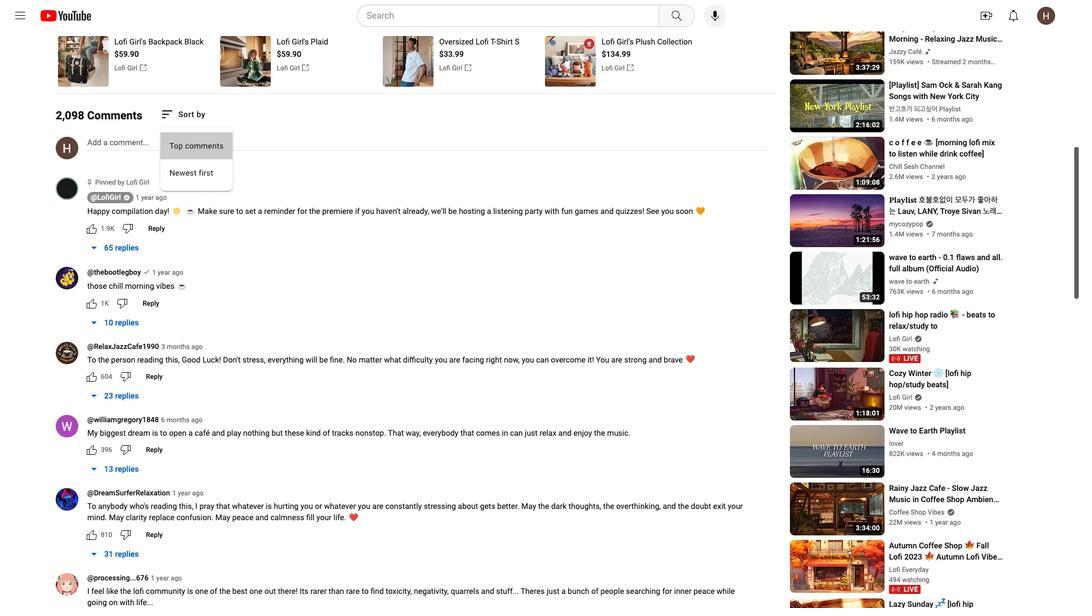 Task type: describe. For each thing, give the bounding box(es) containing it.
a right hosting
[[487, 207, 491, 216]]

wave for wave to earth
[[889, 278, 905, 286]]

모두가
[[955, 196, 976, 205]]

peace for may
[[232, 513, 254, 522]]

0 horizontal spatial of
[[210, 587, 217, 596]]

and left calmness
[[255, 513, 269, 522]]

- inside cozy balcony jazz in autumn morning - relaxing jazz music instrumental for relaxation and chill
[[921, 35, 923, 44]]

lofi up day
[[967, 553, 980, 562]]

you right now,
[[522, 355, 534, 364]]

hop
[[915, 311, 929, 320]]

lofi down lofi girl's plaid $59.90
[[277, 64, 288, 72]]

53:32 link
[[790, 252, 885, 306]]

1 horizontal spatial your
[[728, 502, 743, 511]]

1 vertical spatial ☕ image
[[178, 281, 187, 290]]

sarah
[[962, 81, 982, 90]]

years for beats]
[[936, 404, 952, 412]]

2 vertical spatial 1 year ago
[[930, 519, 961, 527]]

1 inside @dreamsurferrelaxation 1 year ago
[[172, 490, 176, 498]]

𝐏𝐥𝐚𝐲𝐥𝐢𝐬𝐭 호불호없이 모두가 좋아하는 lauv, lany, troye sivan 노래.. (팝송) by mycozypop 1,482,256 views 7 months ago 1 hour, 21 minutes element
[[889, 195, 1003, 227]]

ago down the audio)
[[962, 288, 974, 296]]

lofi for c o f f e e ☕️ [morning lofi mix to listen while drink coffee]
[[970, 138, 981, 147]]

1 year ago link up day!
[[136, 193, 167, 203]]

lofi girl up 30k
[[889, 335, 913, 343]]

jazz left cafe
[[911, 484, 927, 493]]

1 vertical spatial with
[[545, 207, 560, 216]]

@processing...676 link
[[87, 574, 149, 585]]

2 horizontal spatial of
[[592, 587, 599, 596]]

and left play
[[212, 429, 225, 438]]

2 inside streamed 2 months ago
[[963, 58, 967, 66]]

year up the compilation
[[141, 194, 154, 202]]

@processing...676 image
[[56, 574, 78, 596]]

@dreamsurferrelaxation link
[[87, 489, 170, 500]]

year inside @dreamsurferrelaxation 1 year ago
[[178, 490, 191, 498]]

to inside autumn coffee shop 🍁 fall lofi 2023 🍁 autumn lofi vibes to start a new autumn day 🍁 lofi hip hop mix
[[889, 564, 898, 573]]

reply for morning
[[143, 299, 159, 307]]

plaid
[[311, 37, 328, 46]]

@relaxjazzcafe1990 image
[[56, 342, 78, 364]]

avatar image image
[[1038, 7, 1056, 25]]

810 likes element
[[101, 530, 112, 540]]

cozy balcony jazz in autumn morning - relaxing jazz music instrumental for relaxation and chill by jazzy café 159,375 views streamed 2 months ago 3 hours, 37 minutes element
[[889, 22, 1003, 66]]

1.4m views for songs
[[889, 116, 923, 124]]

soon
[[676, 207, 693, 216]]

반고흐가 되고싶어 playlist
[[889, 106, 961, 113]]

sure
[[219, 207, 234, 216]]

wave to earth - 0.1 flaws and all. full album (official audio) by wave to earth 763,920 views 6 months ago 53 minutes element
[[889, 252, 1003, 275]]

about
[[458, 502, 478, 511]]

in inside cozy balcony jazz in autumn morning - relaxing jazz music instrumental for relaxation and chill
[[957, 23, 964, 32]]

lofi left tagged
[[56, 17, 69, 26]]

53 minutes, 32 seconds element
[[862, 294, 880, 302]]

views for [playlist] sam ock & sarah kang songs with new york city
[[906, 116, 923, 124]]

girl down $33.99
[[452, 64, 462, 72]]

top comments link
[[160, 132, 233, 159]]

beats
[[967, 311, 987, 320]]

2 hours, 16 minutes, 2 seconds element
[[856, 121, 880, 129]]

1 hour, 9 minutes, 8 seconds element
[[856, 179, 880, 187]]

backpack
[[148, 37, 183, 46]]

1 inside @processing...676 1 year ago i feel like the lofi community is one of the best one out there! its rarer than rare to find toxicity, negativity, quarrels and stuff... theres just a bunch of people searching for inner peace while going on with life...
[[151, 575, 155, 583]]

reply button for morning
[[136, 294, 166, 312]]

1 vertical spatial 🍁
[[925, 553, 935, 562]]

person
[[111, 355, 135, 364]]

0 horizontal spatial may
[[109, 513, 124, 522]]

mind.
[[87, 513, 107, 522]]

you right difficulty
[[435, 355, 447, 364]]

lofi girl up the "20m views"
[[889, 394, 913, 402]]

lofi right pinned
[[126, 179, 138, 186]]

$59.90 inside lofi girl's backpack black $59.90
[[114, 50, 139, 59]]

cozy winter ❄️ [lofi hip hop/study beats]
[[889, 369, 972, 389]]

views for wave to earth - 0.1 flaws and all. full album (official audio)
[[907, 288, 924, 296]]

2 horizontal spatial may
[[522, 502, 536, 511]]

lover
[[889, 440, 904, 448]]

biggest
[[100, 429, 126, 438]]

confusion.
[[177, 513, 214, 522]]

ago inside @dreamsurferrelaxation 1 year ago
[[192, 490, 204, 498]]

live status for autumn coffee shop 🍁 fall lofi 2023 🍁 autumn lofi vibes to start a new autumn day 🍁 lofi hip hop mix
[[889, 585, 921, 595]]

to for to anybody who's reading this, i pray that whatever is hurting you or whatever you are constantly stressing about gets better. may the dark thoughts, the overthinking, and the doubt exit your mind. may clarity replace confusion. may peace and calmness fill your life.
[[87, 502, 96, 511]]

listening
[[493, 207, 523, 216]]

peace for inner
[[694, 587, 715, 596]]

a right set
[[258, 207, 262, 216]]

Reply text field
[[146, 446, 163, 454]]

1 hour, 21 minutes, 56 seconds element
[[856, 236, 880, 244]]

- inside "rainy jazz cafe - slow jazz music in coffee shop ambience for work, study and relaxation"
[[948, 484, 950, 493]]

to inside c o f f e e ☕️ [morning lofi mix to listen while drink coffee]
[[889, 149, 896, 158]]

to anybody who's reading this, i pray that whatever is hurting you or whatever you are constantly stressing about gets better. may the dark thoughts, the overthinking, and the doubt exit your mind. may clarity replace confusion. may peace and calmness fill your life.
[[87, 502, 745, 522]]

ago up the 모두가
[[955, 173, 967, 181]]

rainy
[[889, 484, 909, 493]]

jazzy
[[889, 48, 907, 56]]

❄️
[[934, 369, 944, 378]]

streamed
[[932, 58, 961, 66]]

2 one from the left
[[250, 587, 263, 596]]

2,098
[[56, 109, 84, 122]]

reply text field for who's
[[146, 531, 163, 539]]

black
[[184, 37, 204, 46]]

159k views
[[889, 58, 924, 66]]

girl down lofi girl's plaid $59.90
[[290, 64, 300, 72]]

1:18:01 link
[[790, 368, 885, 422]]

and inside "rainy jazz cafe - slow jazz music in coffee shop ambience for work, study and relaxation"
[[945, 507, 959, 516]]

inner
[[674, 587, 692, 596]]

0 horizontal spatial vibes
[[928, 509, 945, 517]]

반고흐가
[[889, 106, 913, 113]]

- inside lofi hip hop radio 📚 - beats to relax/study to
[[963, 311, 965, 320]]

nonstop.
[[356, 429, 386, 438]]

the left dark
[[538, 502, 550, 511]]

overthinking,
[[617, 502, 661, 511]]

1.9k likes element
[[101, 224, 114, 234]]

reply button down dream
[[139, 441, 169, 459]]

this, for good
[[165, 355, 180, 364]]

by for sort
[[197, 110, 205, 119]]

newest
[[169, 168, 197, 177]]

to left earth at the bottom right
[[911, 427, 918, 436]]

bunch
[[568, 587, 590, 596]]

years for ☕️
[[937, 173, 954, 181]]

mix
[[935, 575, 948, 584]]

@thebootlegboy, verified user element
[[87, 267, 141, 278]]

the left premiere
[[309, 207, 320, 216]]

1 one from the left
[[195, 587, 208, 596]]

channel
[[921, 163, 945, 171]]

20m
[[889, 404, 903, 412]]

2.6m views
[[889, 173, 923, 181]]

girl up 30k watching
[[902, 335, 913, 343]]

of inside '@williamgregory1848 6 months ago my biggest dream is to open a café and play nothing but these kind of tracks nonstop. that way, everybody that comes in can just relax and enjoy the music.'
[[323, 429, 330, 438]]

and left brave
[[649, 355, 662, 364]]

1 vertical spatial playlist
[[940, 427, 966, 436]]

[lofi
[[946, 369, 959, 378]]

jazz up ambience at the right
[[971, 484, 988, 493]]

thoughts,
[[569, 502, 602, 511]]

music inside "rainy jazz cafe - slow jazz music in coffee shop ambience for work, study and relaxation"
[[889, 495, 911, 504]]

0 horizontal spatial your
[[317, 513, 332, 522]]

reading for who's
[[151, 502, 177, 511]]

lofi inside lofi girl's backpack black $59.90
[[114, 37, 127, 46]]

just inside @processing...676 1 year ago i feel like the lofi community is one of the best one out there! its rarer than rare to find toxicity, negativity, quarrels and stuff... theres just a bunch of people searching for inner peace while going on with life...
[[547, 587, 560, 596]]

0 vertical spatial can
[[536, 355, 549, 364]]

shop inside autumn coffee shop 🍁 fall lofi 2023 🍁 autumn lofi vibes to start a new autumn day 🍁 lofi hip hop mix
[[945, 542, 963, 551]]

you left or
[[301, 502, 313, 511]]

months inside '@williamgregory1848 6 months ago my biggest dream is to open a café and play nothing but these kind of tracks nonstop. that way, everybody that comes in can just relax and enjoy the music.'
[[167, 417, 190, 424]]

vibes inside autumn coffee shop 🍁 fall lofi 2023 🍁 autumn lofi vibes to start a new autumn day 🍁 lofi hip hop mix
[[982, 553, 1002, 562]]

1 horizontal spatial 🍁
[[965, 542, 975, 551]]

day
[[974, 564, 987, 573]]

girl's for plaid
[[292, 37, 309, 46]]

searching
[[626, 587, 661, 596]]

for inside @processing...676 1 year ago i feel like the lofi community is one of the best one out there! its rarer than rare to find toxicity, negativity, quarrels and stuff... theres just a bunch of people searching for inner peace while going on with life...
[[663, 587, 672, 596]]

ago down "rainy jazz cafe - slow jazz music in coffee shop ambience for work, study and relaxation"
[[950, 519, 961, 527]]

1.9k
[[101, 225, 114, 233]]

ock
[[939, 81, 953, 90]]

nothing
[[243, 429, 270, 438]]

theres
[[521, 587, 545, 596]]

1 year ago link for @processing...676 image
[[151, 574, 182, 584]]

you
[[596, 355, 610, 364]]

there!
[[278, 587, 298, 596]]

2 vertical spatial 🍁
[[989, 564, 999, 573]]

than
[[329, 587, 344, 596]]

year up vibes
[[158, 269, 170, 276]]

lofi everyday 494 watching
[[889, 566, 930, 584]]

girl's for plush
[[617, 37, 634, 46]]

this, for i
[[179, 502, 193, 511]]

collection
[[657, 37, 693, 46]]

the right like
[[120, 587, 131, 596]]

and right games
[[601, 207, 614, 216]]

winter
[[909, 369, 932, 378]]

girl down $134.99
[[615, 64, 625, 72]]

that inside to anybody who's reading this, i pray that whatever is hurting you or whatever you are constantly stressing about gets better. may the dark thoughts, the overthinking, and the doubt exit your mind. may clarity replace confusion. may peace and calmness fill your life.
[[216, 502, 230, 511]]

music inside cozy balcony jazz in autumn morning - relaxing jazz music instrumental for relaxation and chill
[[976, 35, 998, 44]]

c o f f e e ☕️ [morning lofi mix to listen while drink coffee] by chill sesh channel 2,696,146 views 2 years ago 1 hour, 9 minutes element
[[889, 137, 1003, 160]]

reply for person
[[146, 373, 163, 381]]

new inside '[playlist] sam ock & sarah kang songs with new york city'
[[930, 92, 946, 101]]

16:30 link
[[790, 426, 885, 480]]

lofi down lofi girl's backpack black $59.90
[[114, 64, 126, 72]]

lofi girl for lofi girl's backpack black $59.90
[[114, 64, 137, 72]]

fill
[[306, 513, 315, 522]]

6 for york
[[932, 116, 936, 124]]

are inside to anybody who's reading this, i pray that whatever is hurting you or whatever you are constantly stressing about gets better. may the dark thoughts, the overthinking, and the doubt exit your mind. may clarity replace confusion. may peace and calmness fill your life.
[[373, 502, 384, 511]]

ago inside @relaxjazzcafe1990 3 months ago
[[191, 343, 203, 351]]

vibes
[[156, 282, 175, 291]]

@williamgregory1848
[[87, 416, 159, 424]]

don't
[[223, 355, 241, 364]]

to right beats
[[989, 311, 996, 320]]

1 down study
[[930, 519, 934, 527]]

1 horizontal spatial be
[[448, 207, 457, 216]]

overcome
[[551, 355, 586, 364]]

live for autumn coffee shop 🍁 fall lofi 2023 🍁 autumn lofi vibes to start a new autumn day 🍁 lofi hip hop mix
[[904, 586, 919, 594]]

reply down dream
[[146, 446, 163, 454]]

lofi girl tagged products below.
[[56, 17, 168, 26]]

lofi up 20m
[[889, 394, 901, 402]]

a right add
[[103, 138, 108, 147]]

reply button for person
[[139, 368, 169, 386]]

lofi inside lofi girl's plush collection $134.99
[[602, 37, 615, 46]]

just inside '@williamgregory1848 6 months ago my biggest dream is to open a café and play nothing but these kind of tracks nonstop. that way, everybody that comes in can just relax and enjoy the music.'
[[525, 429, 538, 438]]

cozy winter ❄️ [lofi hip hop/study beats] by lofi girl 20,124,391 views 2 years ago 1 hour, 18 minutes element
[[889, 368, 1003, 391]]

hip inside cozy winter ❄️ [lofi hip hop/study beats]
[[961, 369, 972, 378]]

and right relax
[[559, 429, 572, 438]]

the left doubt
[[678, 502, 689, 511]]

❤ image for better.
[[349, 513, 358, 522]]

or
[[315, 502, 322, 511]]

oversized lofi t-shirt s $33.99
[[439, 37, 520, 59]]

lofi up 30k
[[889, 335, 901, 343]]

lofi down $33.99
[[439, 64, 451, 72]]

1 watching from the top
[[903, 346, 930, 353]]

with inside '[playlist] sam ock & sarah kang songs with new york city'
[[914, 92, 928, 101]]

jazz up relaxing
[[939, 23, 955, 32]]

relaxation inside "rainy jazz cafe - slow jazz music in coffee shop ambience for work, study and relaxation"
[[960, 507, 998, 516]]

live for lofi hip hop radio 📚 - beats to relax/study to
[[904, 355, 919, 363]]

and inside cozy balcony jazz in autumn morning - relaxing jazz music instrumental for relaxation and chill
[[989, 46, 1002, 55]]

ago up vibes
[[172, 269, 183, 276]]

rarer
[[311, 587, 327, 596]]

girl left tagged
[[71, 17, 83, 26]]

@thebootlegboy
[[87, 268, 141, 276]]

fine.
[[330, 355, 345, 364]]

1k likes element
[[101, 298, 109, 308]]

0 vertical spatial for
[[297, 207, 307, 216]]

lany,
[[918, 207, 939, 216]]

the inside '@williamgregory1848 6 months ago my biggest dream is to open a café and play nothing but these kind of tracks nonstop. that way, everybody that comes in can just relax and enjoy the music.'
[[594, 429, 605, 438]]

lofi girl for lofi girl's plaid $59.90
[[277, 64, 300, 72]]

and right overthinking, in the right bottom of the page
[[663, 502, 676, 511]]

ago down wave to earth playlist by lover 822,473 views 4 months ago 16 minutes element
[[962, 450, 974, 458]]

1k
[[101, 299, 109, 307]]

c
[[889, 138, 894, 147]]

views for wave to earth playlist
[[907, 450, 924, 458]]

53:32
[[862, 294, 880, 302]]

below.
[[145, 17, 168, 26]]

0 vertical spatial ☕ image
[[186, 207, 195, 216]]

2 f from the left
[[907, 138, 910, 147]]

like
[[106, 587, 118, 596]]

you right if
[[362, 207, 374, 216]]

group containing sort by
[[160, 107, 233, 196]]

in inside '@williamgregory1848 6 months ago my biggest dream is to open a café and play nothing but these kind of tracks nonstop. that way, everybody that comes in can just relax and enjoy the music.'
[[502, 429, 508, 438]]

watching inside lofi everyday 494 watching
[[903, 576, 930, 584]]

my
[[87, 429, 98, 438]]

the left best at the left of page
[[219, 587, 230, 596]]

year down study
[[936, 519, 948, 527]]

start
[[900, 564, 917, 573]]

reply text field for morning
[[143, 299, 159, 307]]

girl up the "20m views"
[[902, 394, 913, 402]]

ago inside @processing...676 1 year ago i feel like the lofi community is one of the best one out there! its rarer than rare to find toxicity, negativity, quarrels and stuff... theres just a bunch of people searching for inner peace while going on with life...
[[171, 575, 182, 583]]

7 months ago
[[932, 231, 973, 238]]

2,098 comments
[[56, 109, 142, 122]]

with inside @processing...676 1 year ago i feel like the lofi community is one of the best one out there! its rarer than rare to find toxicity, negativity, quarrels and stuff... theres just a bunch of people searching for inner peace while going on with life...
[[120, 598, 134, 607]]

lofi girl's plush collection $134.99
[[602, 37, 693, 59]]

mycozypop
[[889, 220, 924, 228]]

to the person reading this, good luck! don't stress, everything will be fine. no matter what difficulty you are facing right now, you can overcome it! you are strong and brave
[[87, 355, 685, 364]]

❤ image for right
[[686, 355, 695, 364]]

1 horizontal spatial may
[[216, 513, 230, 522]]

you left constantly
[[358, 502, 371, 511]]

sort
[[178, 110, 194, 119]]

ago up 'flaws'
[[962, 231, 973, 238]]

hop/study
[[889, 380, 925, 389]]

months right "7"
[[937, 231, 960, 238]]

shirt
[[497, 37, 513, 46]]

girl down lofi girl's backpack black $59.90
[[127, 64, 137, 72]]

2 for c o f f e e ☕️ [morning lofi mix to listen while drink coffee]
[[932, 173, 936, 181]]

ago down the "city"
[[962, 116, 973, 124]]

months right 4 at the bottom of the page
[[938, 450, 961, 458]]

lofi up start
[[889, 553, 903, 562]]

jazz right relaxing
[[958, 35, 974, 44]]

ago inside streamed 2 months ago
[[889, 68, 901, 76]]

that inside '@williamgregory1848 6 months ago my biggest dream is to open a café and play nothing but these kind of tracks nonstop. that way, everybody that comes in can just relax and enjoy the music.'
[[461, 429, 474, 438]]

to up the 763k views
[[907, 278, 913, 286]]

better.
[[497, 502, 520, 511]]

months up 📚 on the bottom of page
[[938, 288, 961, 296]]

wave to earth playlist by lover 822,473 views 4 months ago 16 minutes element
[[889, 426, 1003, 437]]

@thebootlegboy image
[[56, 267, 78, 289]]

to left set
[[236, 207, 243, 216]]

1 up the compilation
[[136, 194, 139, 202]]

comes
[[476, 429, 500, 438]]

kang
[[984, 81, 1002, 90]]

already,
[[403, 207, 429, 216]]

Add a comment... text field
[[87, 138, 149, 147]]



Task type: locate. For each thing, give the bounding box(es) containing it.
[playlist] sam ock & sarah kang songs with new york city
[[889, 81, 1002, 101]]

while inside @processing...676 1 year ago i feel like the lofi community is one of the best one out there! its rarer than rare to find toxicity, negativity, quarrels and stuff... theres just a bunch of people searching for inner peace while going on with life...
[[717, 587, 735, 596]]

for inside "rainy jazz cafe - slow jazz music in coffee shop ambience for work, study and relaxation"
[[889, 507, 900, 516]]

constantly
[[386, 502, 422, 511]]

2 vertical spatial to
[[889, 564, 898, 573]]

to
[[889, 149, 896, 158], [236, 207, 243, 216], [910, 253, 917, 262], [907, 278, 913, 286], [989, 311, 996, 320], [931, 322, 938, 331], [911, 427, 918, 436], [160, 429, 167, 438], [362, 587, 369, 596]]

1 horizontal spatial hip
[[961, 369, 972, 378]]

fun
[[562, 207, 573, 216]]

[playlist] sam ock & sarah kang songs with new york city by 반고흐가 되고싶어 playlist 1,419,479 views 6 months ago 2 hours, 16 minutes element
[[889, 80, 1003, 102]]

2 vertical spatial lofi
[[133, 587, 144, 596]]

396
[[101, 446, 112, 454]]

is inside to anybody who's reading this, i pray that whatever is hurting you or whatever you are constantly stressing about gets better. may the dark thoughts, the overthinking, and the doubt exit your mind. may clarity replace confusion. may peace and calmness fill your life.
[[266, 502, 272, 511]]

can left overcome
[[536, 355, 549, 364]]

to
[[87, 355, 96, 364], [87, 502, 96, 511], [889, 564, 898, 573]]

1.4m views
[[889, 116, 923, 124], [889, 231, 923, 238]]

girl's inside lofi girl's backpack black $59.90
[[129, 37, 146, 46]]

lofi down 'products'
[[114, 37, 127, 46]]

calmness
[[271, 513, 304, 522]]

girl's inside lofi girl's plush collection $134.99
[[617, 37, 634, 46]]

0 horizontal spatial is
[[152, 429, 158, 438]]

girl's inside lofi girl's plaid $59.90
[[292, 37, 309, 46]]

autumn coffee shop 🍁 fall lofi 2023 🍁 autumn lofi vibes to start a new autumn day 🍁 lofi hip hop mix by lofi everyday  564,392 views element
[[889, 540, 1003, 584]]

1 $59.90 from the left
[[114, 50, 139, 59]]

your
[[728, 502, 743, 511], [317, 513, 332, 522]]

0 vertical spatial that
[[461, 429, 474, 438]]

0 horizontal spatial lofi
[[133, 587, 144, 596]]

lofi inside c o f f e e ☕️ [morning lofi mix to listen while drink coffee]
[[970, 138, 981, 147]]

chill
[[889, 57, 905, 66], [889, 163, 903, 171]]

the right thoughts,
[[603, 502, 615, 511]]

community
[[146, 587, 185, 596]]

Reply text field
[[148, 225, 165, 233], [143, 299, 159, 307], [146, 373, 163, 381], [146, 531, 163, 539]]

new right the a
[[926, 564, 942, 573]]

@lofigirl image
[[56, 177, 78, 200]]

list box
[[160, 128, 233, 191]]

reply text field down 'morning'
[[143, 299, 159, 307]]

1 year ago for 1 year ago link above day!
[[136, 194, 167, 202]]

troye
[[941, 207, 960, 216]]

0 horizontal spatial can
[[510, 429, 523, 438]]

2 girl's from the left
[[292, 37, 309, 46]]

lofi hip hop radio 📚 - beats to relax/study to by lofi girl 298,247,572 views element
[[889, 309, 1003, 332]]

3 hours, 34 minutes element
[[856, 525, 880, 533]]

6 for album
[[932, 288, 936, 296]]

1.4m views for lany,
[[889, 231, 923, 238]]

🧡 image
[[697, 207, 706, 216]]

1.4m views down mycozypop
[[889, 231, 923, 238]]

2 chill from the top
[[889, 163, 903, 171]]

and inside wave to earth - 0.1 flaws and all. full album (official audio)
[[977, 253, 991, 262]]

lofi up coffee]
[[970, 138, 981, 147]]

girl's left plaid
[[292, 37, 309, 46]]

🍁 left fall at the bottom of page
[[965, 542, 975, 551]]

2 horizontal spatial for
[[889, 507, 900, 516]]

1 horizontal spatial is
[[187, 587, 193, 596]]

1 1.4m from the top
[[889, 116, 905, 124]]

that
[[388, 429, 404, 438]]

kind
[[306, 429, 321, 438]]

1 vertical spatial is
[[266, 502, 272, 511]]

luck!
[[203, 355, 221, 364]]

hip right [lofi
[[961, 369, 972, 378]]

i inside to anybody who's reading this, i pray that whatever is hurting you or whatever you are constantly stressing about gets better. may the dark thoughts, the overthinking, and the doubt exit your mind. may clarity replace confusion. may peace and calmness fill your life.
[[195, 502, 198, 511]]

$59.90 inside lofi girl's plaid $59.90
[[277, 50, 301, 59]]

to inside wave to earth - 0.1 flaws and all. full album (official audio)
[[910, 253, 917, 262]]

peace inside @processing...676 1 year ago i feel like the lofi community is one of the best one out there! its rarer than rare to find toxicity, negativity, quarrels and stuff... theres just a bunch of people searching for inner peace while going on with life...
[[694, 587, 715, 596]]

lofi inside lofi girl's plaid $59.90
[[277, 37, 290, 46]]

3
[[161, 343, 165, 351]]

- down balcony
[[921, 35, 923, 44]]

coffee up study
[[921, 495, 945, 504]]

that right pray
[[216, 502, 230, 511]]

this, inside to anybody who's reading this, i pray that whatever is hurting you or whatever you are constantly stressing about gets better. may the dark thoughts, the overthinking, and the doubt exit your mind. may clarity replace confusion. may peace and calmness fill your life.
[[179, 502, 193, 511]]

lofi inside @processing...676 1 year ago i feel like the lofi community is one of the best one out there! its rarer than rare to find toxicity, negativity, quarrels and stuff... theres just a bunch of people searching for inner peace while going on with life...
[[133, 587, 144, 596]]

is inside @processing...676 1 year ago i feel like the lofi community is one of the best one out there! its rarer than rare to find toxicity, negativity, quarrels and stuff... theres just a bunch of people searching for inner peace while going on with life...
[[187, 587, 193, 596]]

396 likes element
[[101, 445, 112, 455]]

coffee up the 22m
[[889, 509, 910, 517]]

coffee up 2023 on the bottom right
[[919, 542, 943, 551]]

3 months ago link
[[161, 342, 203, 352]]

rainy jazz cafe - slow jazz music in coffee shop ambience for work, study and relaxation by coffee shop vibes 22,611,870 views 1 year ago 3 hours, 34 minutes element
[[889, 483, 1003, 516]]

cozy inside cozy winter ❄️ [lofi hip hop/study beats]
[[889, 369, 907, 378]]

1 horizontal spatial that
[[461, 429, 474, 438]]

of
[[323, 429, 330, 438], [210, 587, 217, 596], [592, 587, 599, 596]]

1 vertical spatial earth
[[914, 278, 930, 286]]

lofi girl for lofi girl's plush collection $134.99
[[602, 64, 625, 72]]

can
[[536, 355, 549, 364], [510, 429, 523, 438]]

0 vertical spatial hip
[[903, 311, 913, 320]]

on
[[109, 598, 118, 607]]

0 vertical spatial music
[[976, 35, 998, 44]]

are left constantly
[[373, 502, 384, 511]]

reading inside to anybody who's reading this, i pray that whatever is hurting you or whatever you are constantly stressing about gets better. may the dark thoughts, the overthinking, and the doubt exit your mind. may clarity replace confusion. may peace and calmness fill your life.
[[151, 502, 177, 511]]

to inside to anybody who's reading this, i pray that whatever is hurting you or whatever you are constantly stressing about gets better. may the dark thoughts, the overthinking, and the doubt exit your mind. may clarity replace confusion. may peace and calmness fill your life.
[[87, 502, 96, 511]]

peace inside to anybody who's reading this, i pray that whatever is hurting you or whatever you are constantly stressing about gets better. may the dark thoughts, the overthinking, and the doubt exit your mind. may clarity replace confusion. may peace and calmness fill your life.
[[232, 513, 254, 522]]

e left ☕️
[[918, 138, 922, 147]]

@lofigirl, verified user element
[[91, 193, 121, 203]]

and left stuff...
[[481, 587, 494, 596]]

reply for day!
[[148, 225, 165, 233]]

1 vertical spatial 1 year ago
[[152, 269, 183, 276]]

1 vertical spatial in
[[502, 429, 508, 438]]

hip inside lofi hip hop radio 📚 - beats to relax/study to
[[903, 311, 913, 320]]

0 vertical spatial shop
[[947, 495, 965, 504]]

lofi girl
[[114, 64, 137, 72], [277, 64, 300, 72], [439, 64, 462, 72], [602, 64, 625, 72], [889, 335, 913, 343], [889, 394, 913, 402]]

reply button for day!
[[141, 220, 172, 238]]

2 right streamed
[[963, 58, 967, 66]]

girl up the compilation
[[139, 179, 149, 186]]

3 hours, 37 minutes, 29 seconds element
[[856, 64, 880, 72]]

lofi for @processing...676 1 year ago i feel like the lofi community is one of the best one out there! its rarer than rare to find toxicity, negativity, quarrels and stuff... theres just a bunch of people searching for inner peace while going on with life...
[[133, 587, 144, 596]]

ago up wave to earth playlist by lover 822,473 views 4 months ago 16 minutes element
[[954, 404, 965, 412]]

relaxation inside cozy balcony jazz in autumn morning - relaxing jazz music instrumental for relaxation and chill
[[950, 46, 987, 55]]

new inside autumn coffee shop 🍁 fall lofi 2023 🍁 autumn lofi vibes to start a new autumn day 🍁 lofi hip hop mix
[[926, 564, 942, 573]]

0 horizontal spatial one
[[195, 587, 208, 596]]

1 cozy from the top
[[889, 23, 907, 32]]

live status down 30k watching
[[889, 355, 921, 364]]

whatever left hurting
[[232, 502, 264, 511]]

@williamgregory1848 image
[[56, 415, 78, 438]]

0 vertical spatial 6
[[932, 116, 936, 124]]

2 1.4m views from the top
[[889, 231, 923, 238]]

peace
[[232, 513, 254, 522], [694, 587, 715, 596]]

1
[[136, 194, 139, 202], [152, 269, 156, 276], [172, 490, 176, 498], [930, 519, 934, 527], [151, 575, 155, 583]]

is right the 'community'
[[187, 587, 193, 596]]

to inside '@williamgregory1848 6 months ago my biggest dream is to open a café and play nothing but these kind of tracks nonstop. that way, everybody that comes in can just relax and enjoy the music.'
[[160, 429, 167, 438]]

1 vertical spatial lofi
[[889, 311, 901, 320]]

coffee inside autumn coffee shop 🍁 fall lofi 2023 🍁 autumn lofi vibes to start a new autumn day 🍁 lofi hip hop mix
[[919, 542, 943, 551]]

reply button down 3
[[139, 368, 169, 386]]

1.4m for [playlist] sam ock & sarah kang songs with new york city
[[889, 116, 905, 124]]

that
[[461, 429, 474, 438], [216, 502, 230, 511]]

ago up day!
[[155, 194, 167, 202]]

is inside '@williamgregory1848 6 months ago my biggest dream is to open a café and play nothing but these kind of tracks nonstop. that way, everybody that comes in can just relax and enjoy the music.'
[[152, 429, 158, 438]]

lofi up relax/study
[[889, 311, 901, 320]]

is left hurting
[[266, 502, 272, 511]]

cafe
[[929, 484, 946, 493]]

to up 494
[[889, 564, 898, 573]]

1 girl's from the left
[[129, 37, 146, 46]]

now,
[[504, 355, 520, 364]]

3 girl's from the left
[[617, 37, 634, 46]]

2 watching from the top
[[903, 576, 930, 584]]

1.4m views down 반고흐가
[[889, 116, 923, 124]]

lofi left t-
[[476, 37, 489, 46]]

views for c o f f e e ☕️ [morning lofi mix to listen while drink coffee]
[[906, 173, 923, 181]]

vibes down fall at the bottom of page
[[982, 553, 1002, 562]]

wave for wave to earth - 0.1 flaws and all. full album (official audio)
[[889, 253, 908, 262]]

months
[[968, 58, 991, 66], [937, 116, 960, 124], [937, 231, 960, 238], [938, 288, 961, 296], [167, 343, 190, 351], [167, 417, 190, 424], [938, 450, 961, 458]]

6 months ago up 📚 on the bottom of page
[[932, 288, 974, 296]]

jazzy café
[[889, 48, 922, 56]]

lofi left hip
[[889, 575, 903, 584]]

lofi inside lofi hip hop radio 📚 - beats to relax/study to
[[889, 311, 901, 320]]

while inside c o f f e e ☕️ [morning lofi mix to listen while drink coffee]
[[920, 149, 938, 158]]

cozy
[[889, 23, 907, 32], [889, 369, 907, 378]]

reply
[[148, 225, 165, 233], [143, 299, 159, 307], [146, 373, 163, 381], [146, 446, 163, 454], [146, 531, 163, 539]]

1 vertical spatial reading
[[151, 502, 177, 511]]

1 vertical spatial ❤ image
[[349, 513, 358, 522]]

music right relaxing
[[976, 35, 998, 44]]

lofi girl for oversized lofi t-shirt s $33.99
[[439, 64, 462, 72]]

earth inside wave to earth - 0.1 flaws and all. full album (official audio)
[[919, 253, 937, 262]]

haven't
[[376, 207, 401, 216]]

lofi down $134.99
[[602, 64, 613, 72]]

exit
[[713, 502, 726, 511]]

0 vertical spatial in
[[957, 23, 964, 32]]

30k watching
[[889, 346, 930, 353]]

0 vertical spatial wave
[[889, 253, 908, 262]]

reading for person
[[137, 355, 163, 364]]

𝐏𝐥𝐚𝐲𝐥𝐢𝐬𝐭 호불호없이 모두가 좋아하 는 lauv, lany, troye sivan 노래.. (팝송)
[[889, 196, 1001, 227]]

in inside "rainy jazz cafe - slow jazz music in coffee shop ambience for work, study and relaxation"
[[913, 495, 919, 504]]

lazy sunday 💤 [lofi hip hop/chill beats] by lofi girl 10,525,674 views 3 years ago 1 hour, 13 minutes element
[[889, 599, 1003, 608]]

views for rainy jazz cafe - slow jazz music in coffee shop ambience for work, study and relaxation
[[905, 519, 922, 527]]

wave inside wave to earth - 0.1 flaws and all. full album (official audio)
[[889, 253, 908, 262]]

0 horizontal spatial $59.90
[[114, 50, 139, 59]]

1 horizontal spatial while
[[920, 149, 938, 158]]

radio
[[931, 311, 948, 320]]

live status
[[889, 355, 921, 364], [889, 585, 921, 595]]

reply text field down day!
[[148, 225, 165, 233]]

0 horizontal spatial i
[[87, 587, 89, 596]]

1 horizontal spatial whatever
[[324, 502, 356, 511]]

by
[[197, 110, 205, 119], [118, 179, 125, 186]]

list box containing top comments
[[160, 128, 233, 191]]

clarity
[[126, 513, 147, 522]]

@lofigirl
[[91, 193, 121, 202]]

2 e from the left
[[918, 138, 922, 147]]

coffee inside "rainy jazz cafe - slow jazz music in coffee shop ambience for work, study and relaxation"
[[921, 495, 945, 504]]

2 vertical spatial for
[[663, 587, 672, 596]]

1 live status from the top
[[889, 355, 921, 364]]

and inside @processing...676 1 year ago i feel like the lofi community is one of the best one out there! its rarer than rare to find toxicity, negativity, quarrels and stuff... theres just a bunch of people searching for inner peace while going on with life...
[[481, 587, 494, 596]]

while down ☕️
[[920, 149, 938, 158]]

harlow noah image
[[56, 137, 78, 159]]

strong
[[625, 355, 647, 364]]

reply text field down 3
[[146, 373, 163, 381]]

2:16:02 link
[[790, 80, 885, 134]]

first
[[199, 168, 213, 177]]

1.4m for 𝐏𝐥𝐚𝐲𝐥𝐢𝐬𝐭 호불호없이 모두가 좋아하 는 lauv, lany, troye sivan 노래.. (팝송)
[[889, 231, 905, 238]]

by for pinned
[[118, 179, 125, 186]]

chill inside cozy balcony jazz in autumn morning - relaxing jazz music instrumental for relaxation and chill
[[889, 57, 905, 66]]

cozy for cozy balcony jazz in autumn morning - relaxing jazz music instrumental for relaxation and chill
[[889, 23, 907, 32]]

1.4m
[[889, 116, 905, 124], [889, 231, 905, 238]]

girl's for backpack
[[129, 37, 146, 46]]

0 vertical spatial lofi
[[970, 138, 981, 147]]

159k
[[889, 58, 905, 66]]

1 year ago down study
[[930, 519, 961, 527]]

chill down jazzy
[[889, 57, 905, 66]]

0 vertical spatial cozy
[[889, 23, 907, 32]]

0 vertical spatial earth
[[919, 253, 937, 262]]

노래..
[[983, 207, 1001, 216]]

0 vertical spatial 2 years ago
[[932, 173, 967, 181]]

months inside streamed 2 months ago
[[968, 58, 991, 66]]

1 year ago link up the 'community'
[[151, 574, 182, 584]]

shop inside "rainy jazz cafe - slow jazz music in coffee shop ambience for work, study and relaxation"
[[947, 495, 965, 504]]

replace
[[149, 513, 175, 522]]

reply text field for person
[[146, 373, 163, 381]]

0 vertical spatial relaxation
[[950, 46, 987, 55]]

1 wave from the top
[[889, 253, 908, 262]]

by right pinned
[[118, 179, 125, 186]]

sivan
[[962, 207, 981, 216]]

coffee
[[921, 495, 945, 504], [889, 509, 910, 517], [919, 542, 943, 551]]

2 years ago for ☕️
[[932, 173, 967, 181]]

watching right 30k
[[903, 346, 930, 353]]

1 vertical spatial wave
[[889, 278, 905, 286]]

1 whatever from the left
[[232, 502, 264, 511]]

study
[[923, 507, 943, 516]]

autumn inside cozy balcony jazz in autumn morning - relaxing jazz music instrumental for relaxation and chill
[[966, 23, 994, 32]]

add a comment...
[[87, 138, 149, 147]]

t-
[[491, 37, 497, 46]]

1 year ago link up pray
[[172, 489, 204, 499]]

views down coffee shop vibes
[[905, 519, 922, 527]]

years down the channel
[[937, 173, 954, 181]]

[morning
[[936, 138, 968, 147]]

0 vertical spatial 1 year ago
[[136, 194, 167, 202]]

1 year ago link for @thebootlegboy icon
[[152, 267, 183, 278]]

604 likes element
[[101, 372, 112, 382]]

a inside '@williamgregory1848 6 months ago my biggest dream is to open a café and play nothing but these kind of tracks nonstop. that way, everybody that comes in can just relax and enjoy the music.'
[[189, 429, 193, 438]]

1 horizontal spatial for
[[663, 587, 672, 596]]

these
[[285, 429, 304, 438]]

- right 📚 on the bottom of page
[[963, 311, 965, 320]]

763k
[[889, 288, 905, 296]]

0 vertical spatial is
[[152, 429, 158, 438]]

2 wave from the top
[[889, 278, 905, 286]]

dream
[[128, 429, 150, 438]]

for up the 22m
[[889, 507, 900, 516]]

hop
[[919, 575, 933, 584]]

- inside wave to earth - 0.1 flaws and all. full album (official audio)
[[939, 253, 942, 262]]

1.4m down '(팝송)'
[[889, 231, 905, 238]]

2 whatever from the left
[[324, 502, 356, 511]]

1 hour, 18 minutes, 1 second element
[[856, 410, 880, 418]]

ago inside '@williamgregory1848 6 months ago my biggest dream is to open a café and play nothing but these kind of tracks nonstop. that way, everybody that comes in can just relax and enjoy the music.'
[[191, 417, 203, 424]]

2 years ago for beats]
[[930, 404, 965, 412]]

2 $59.90 from the left
[[277, 50, 301, 59]]

1 horizontal spatial one
[[250, 587, 263, 596]]

and left all.
[[977, 253, 991, 262]]

🍁 right day
[[989, 564, 999, 573]]

fall
[[977, 542, 989, 551]]

0 vertical spatial years
[[937, 173, 954, 181]]

reply for who's
[[146, 531, 163, 539]]

comments
[[185, 141, 224, 150]]

views down 반고흐가 되고싶어 playlist
[[906, 116, 923, 124]]

1 vertical spatial i
[[87, 587, 89, 596]]

1 horizontal spatial can
[[536, 355, 549, 364]]

0 vertical spatial 1.4m views
[[889, 116, 923, 124]]

2 horizontal spatial are
[[612, 355, 623, 364]]

0 vertical spatial to
[[87, 355, 96, 364]]

16 minutes, 30 seconds element
[[862, 467, 880, 475]]

streamed 2 months ago
[[889, 58, 991, 76]]

peace right inner
[[694, 587, 715, 596]]

1 1.4m views from the top
[[889, 116, 923, 124]]

reminder
[[264, 207, 296, 216]]

are
[[449, 355, 461, 364], [612, 355, 623, 364], [373, 502, 384, 511]]

❤ image
[[686, 355, 695, 364], [349, 513, 358, 522]]

@dreamsurferrelaxation image
[[56, 489, 78, 511]]

1 e from the left
[[912, 138, 916, 147]]

and up kang
[[989, 46, 1002, 55]]

1 vertical spatial 2
[[932, 173, 936, 181]]

1 year ago up vibes
[[152, 269, 183, 276]]

its
[[300, 587, 309, 596]]

views for cozy winter ❄️ [lofi hip hop/study beats]
[[905, 404, 922, 412]]

1 vertical spatial your
[[317, 513, 332, 522]]

views for 𝐏𝐥𝐚𝐲𝐥𝐢𝐬𝐭 호불호없이 모두가 좋아하 는 lauv, lany, troye sivan 노래.. (팝송)
[[906, 231, 923, 238]]

1 horizontal spatial i
[[195, 502, 198, 511]]

whatever up life.
[[324, 502, 356, 511]]

to down radio
[[931, 322, 938, 331]]

1 chill from the top
[[889, 57, 905, 66]]

1 horizontal spatial with
[[545, 207, 560, 216]]

1 vertical spatial vibes
[[982, 553, 1002, 562]]

0 vertical spatial peace
[[232, 513, 254, 522]]

0 horizontal spatial hip
[[903, 311, 913, 320]]

0 vertical spatial new
[[930, 92, 946, 101]]

0 horizontal spatial with
[[120, 598, 134, 607]]

6 months ago for city
[[932, 116, 973, 124]]

relaxation up streamed
[[950, 46, 987, 55]]

tagged
[[85, 17, 110, 26]]

1 live from the top
[[904, 355, 919, 363]]

1 vertical spatial be
[[319, 355, 328, 364]]

0 vertical spatial this,
[[165, 355, 180, 364]]

호불호없이
[[919, 196, 953, 205]]

1 horizontal spatial girl's
[[292, 37, 309, 46]]

be right the we'll
[[448, 207, 457, 216]]

to inside @processing...676 1 year ago i feel like the lofi community is one of the best one out there! its rarer than rare to find toxicity, negativity, quarrels and stuff... theres just a bunch of people searching for inner peace while going on with life...
[[362, 587, 369, 596]]

1 vertical spatial shop
[[911, 509, 927, 517]]

2 horizontal spatial in
[[957, 23, 964, 32]]

cozy for cozy winter ❄️ [lofi hip hop/study beats]
[[889, 369, 907, 378]]

lofi left plaid
[[277, 37, 290, 46]]

1 horizontal spatial $59.90
[[277, 50, 301, 59]]

0 horizontal spatial girl's
[[129, 37, 146, 46]]

you right see
[[662, 207, 674, 216]]

happy
[[87, 207, 110, 216]]

0 vertical spatial while
[[920, 149, 938, 158]]

1 vertical spatial for
[[889, 507, 900, 516]]

Search text field
[[367, 8, 657, 23]]

months inside @relaxjazzcafe1990 3 months ago
[[167, 343, 190, 351]]

1 up 'morning'
[[152, 269, 156, 276]]

1 year ago link for @dreamsurferrelaxation image
[[172, 489, 204, 499]]

sort by
[[178, 110, 205, 119]]

songs
[[889, 92, 912, 101]]

shop left fall at the bottom of page
[[945, 542, 963, 551]]

2 horizontal spatial 🍁
[[989, 564, 999, 573]]

2 vertical spatial with
[[120, 598, 134, 607]]

0 horizontal spatial be
[[319, 355, 328, 364]]

reading down @relaxjazzcafe1990 3 months ago
[[137, 355, 163, 364]]

views for cozy balcony jazz in autumn morning - relaxing jazz music instrumental for relaxation and chill
[[907, 58, 924, 66]]

chill
[[109, 282, 123, 291]]

cozy up morning
[[889, 23, 907, 32]]

1 horizontal spatial just
[[547, 587, 560, 596]]

6 months ago for (official
[[932, 288, 974, 296]]

0 horizontal spatial are
[[373, 502, 384, 511]]

2 1.4m from the top
[[889, 231, 905, 238]]

1 vertical spatial 1.4m views
[[889, 231, 923, 238]]

1 vertical spatial coffee
[[889, 509, 910, 517]]

peace left calmness
[[232, 513, 254, 522]]

4
[[932, 450, 936, 458]]

2 live from the top
[[904, 586, 919, 594]]

2 cozy from the top
[[889, 369, 907, 378]]

be right will
[[319, 355, 328, 364]]

wave to earth playlist
[[889, 427, 966, 436]]

1 vertical spatial live
[[904, 586, 919, 594]]

1 vertical spatial that
[[216, 502, 230, 511]]

playlist down york
[[940, 106, 961, 113]]

live down 30k watching
[[904, 355, 919, 363]]

0 horizontal spatial whatever
[[232, 502, 264, 511]]

0 horizontal spatial peace
[[232, 513, 254, 522]]

0 vertical spatial just
[[525, 429, 538, 438]]

group
[[160, 107, 233, 196]]

1 horizontal spatial are
[[449, 355, 461, 364]]

1 vertical spatial 2 years ago
[[930, 404, 965, 412]]

autumn coffee shop 🍁 fall lofi 2023 🍁 autumn lofi vibes to start a new autumn day 🍁 lofi hip hop mix
[[889, 542, 1002, 584]]

earth for wave to earth - 0.1 flaws and all. full album (official audio)
[[919, 253, 937, 262]]

0 horizontal spatial ❤ image
[[349, 513, 358, 522]]

1 vertical spatial just
[[547, 587, 560, 596]]

1 vertical spatial 1.4m
[[889, 231, 905, 238]]

games
[[575, 207, 599, 216]]

❤ image right brave
[[686, 355, 695, 364]]

lofi inside oversized lofi t-shirt s $33.99
[[476, 37, 489, 46]]

cozy inside cozy balcony jazz in autumn morning - relaxing jazz music instrumental for relaxation and chill
[[889, 23, 907, 32]]

new down ock
[[930, 92, 946, 101]]

anybody
[[98, 502, 128, 511]]

&
[[955, 81, 960, 90]]

to for to the person reading this, good luck! don't stress, everything will be fine. no matter what difficulty you are facing right now, you can overcome it! you are strong and brave
[[87, 355, 96, 364]]

0 vertical spatial ❤ image
[[686, 355, 695, 364]]

ago up pray
[[192, 490, 204, 498]]

coffee]
[[960, 149, 985, 158]]

reply button down day!
[[141, 220, 172, 238]]

1 vertical spatial while
[[717, 587, 735, 596]]

of left best at the left of page
[[210, 587, 217, 596]]

reply down day!
[[148, 225, 165, 233]]

reply text field for day!
[[148, 225, 165, 233]]

1:09:08 link
[[790, 137, 885, 191]]

2 live status from the top
[[889, 585, 921, 595]]

1 year ago up day!
[[136, 194, 167, 202]]

0 vertical spatial 1.4m
[[889, 116, 905, 124]]

can inside '@williamgregory1848 6 months ago my biggest dream is to open a café and play nothing but these kind of tracks nonstop. that way, everybody that comes in can just relax and enjoy the music.'
[[510, 429, 523, 438]]

just right theres
[[547, 587, 560, 596]]

earth for wave to earth
[[914, 278, 930, 286]]

chill up 2.6m
[[889, 163, 903, 171]]

beats]
[[927, 380, 949, 389]]

None search field
[[337, 5, 697, 27]]

this, up 'confusion.'
[[179, 502, 193, 511]]

1 horizontal spatial music
[[976, 35, 998, 44]]

☕ image
[[186, 207, 195, 216], [178, 281, 187, 290]]

1 up replace
[[172, 490, 176, 498]]

live status for lofi hip hop radio 📚 - beats to relax/study to
[[889, 355, 921, 364]]

out
[[265, 587, 276, 596]]

1 year ago for @thebootlegboy icon 1 year ago link
[[152, 269, 183, 276]]

year inside @processing...676 1 year ago i feel like the lofi community is one of the best one out there! its rarer than rare to find toxicity, negativity, quarrels and stuff... theres just a bunch of people searching for inner peace while going on with life...
[[156, 575, 169, 583]]

6 inside '@williamgregory1848 6 months ago my biggest dream is to open a café and play nothing but these kind of tracks nonstop. that way, everybody that comes in can just relax and enjoy the music.'
[[161, 417, 165, 424]]

i inside @processing...676 1 year ago i feel like the lofi community is one of the best one out there! its rarer than rare to find toxicity, negativity, quarrels and stuff... theres just a bunch of people searching for inner peace while going on with life...
[[87, 587, 89, 596]]

are left facing
[[449, 355, 461, 364]]

for right reminder
[[297, 207, 307, 216]]

2 vertical spatial is
[[187, 587, 193, 596]]

1:18:01
[[856, 410, 880, 418]]

see
[[647, 207, 660, 216]]

a inside @processing...676 1 year ago i feel like the lofi community is one of the best one out there! its rarer than rare to find toxicity, negativity, quarrels and stuff... theres just a bunch of people searching for inner peace while going on with life...
[[562, 587, 566, 596]]

wave to earth
[[889, 278, 930, 286]]

reply button for who's
[[139, 526, 169, 544]]

full
[[889, 264, 901, 273]]

2 for cozy winter ❄️ [lofi hip hop/study beats]
[[930, 404, 934, 412]]

lofi up 494
[[889, 566, 901, 574]]

1 horizontal spatial by
[[197, 110, 205, 119]]

by inside sort by dropdown button
[[197, 110, 205, 119]]

the up 604 likes element
[[98, 355, 109, 364]]

months up [morning
[[937, 116, 960, 124]]

lofi inside lofi everyday 494 watching
[[889, 566, 901, 574]]

0 vertical spatial playlist
[[940, 106, 961, 113]]

604
[[101, 373, 112, 381]]

0 horizontal spatial by
[[118, 179, 125, 186]]

☀ image
[[173, 207, 182, 216]]

0 vertical spatial live status
[[889, 355, 921, 364]]

1 f from the left
[[902, 138, 905, 147]]

play
[[227, 429, 241, 438]]



Task type: vqa. For each thing, say whether or not it's contained in the screenshot.
To The Person Reading This, Good Luck! Don'T Stress, Everything Will Be Fine. No Matter What Difficulty You Are Facing Right Now, You Can Overcome It! You Are Strong And Brave
yes



